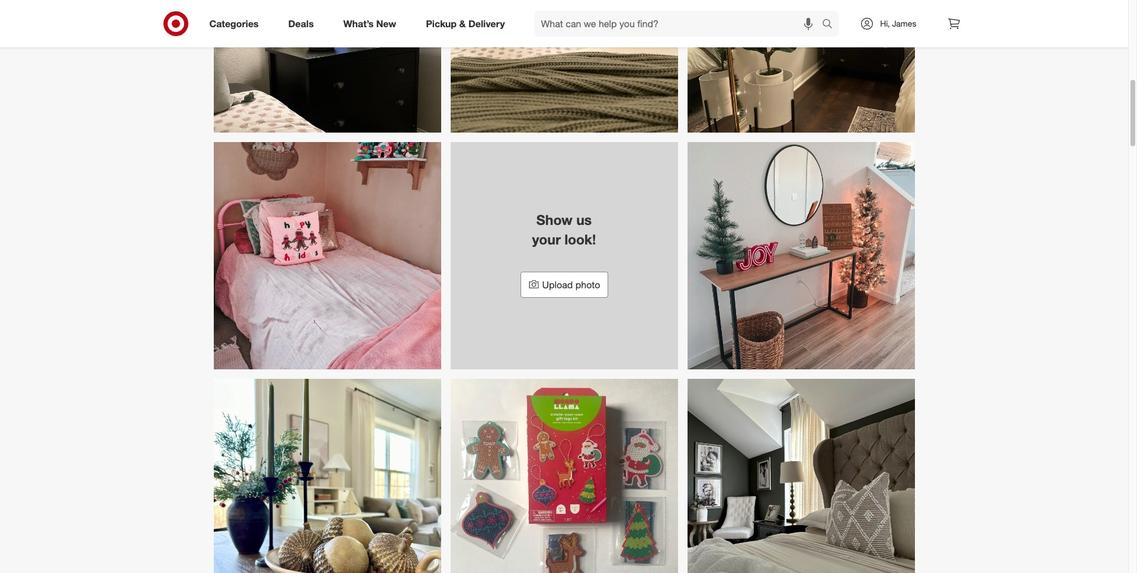 Task type: describe. For each thing, give the bounding box(es) containing it.
look!
[[565, 231, 596, 247]]

user image by @morgandakin image
[[687, 142, 915, 369]]

user image by @downsouthstreet image
[[687, 379, 915, 573]]

hi,
[[880, 18, 890, 28]]

user image by @beyondthepinkpen image
[[450, 379, 678, 573]]

your
[[532, 231, 561, 247]]

what's
[[343, 18, 374, 29]]

delivery
[[468, 18, 505, 29]]

deals
[[288, 18, 314, 29]]

pickup & delivery link
[[416, 11, 520, 37]]

user image by @myfarmflowerhome image
[[214, 142, 441, 369]]

&
[[459, 18, 466, 29]]

2 user image by @alexandhome image from the left
[[450, 0, 678, 133]]

upload
[[542, 279, 573, 291]]

search
[[817, 19, 845, 31]]

pickup
[[426, 18, 457, 29]]



Task type: locate. For each thing, give the bounding box(es) containing it.
photo
[[576, 279, 600, 291]]

categories link
[[199, 11, 273, 37]]

what's new
[[343, 18, 396, 29]]

what's new link
[[333, 11, 411, 37]]

show
[[537, 211, 573, 228]]

0 horizontal spatial user image by @alexandhome image
[[214, 0, 441, 133]]

2 horizontal spatial user image by @alexandhome image
[[687, 0, 915, 133]]

1 user image by @alexandhome image from the left
[[214, 0, 441, 133]]

us
[[576, 211, 592, 228]]

1 horizontal spatial user image by @alexandhome image
[[450, 0, 678, 133]]

hi, james
[[880, 18, 917, 28]]

upload photo button
[[520, 272, 608, 298]]

show us your look!
[[532, 211, 596, 247]]

3 user image by @alexandhome image from the left
[[687, 0, 915, 133]]

deals link
[[278, 11, 329, 37]]

james
[[892, 18, 917, 28]]

upload photo
[[542, 279, 600, 291]]

categories
[[209, 18, 259, 29]]

search button
[[817, 11, 845, 39]]

pickup & delivery
[[426, 18, 505, 29]]

user image by @alexandhome image
[[214, 0, 441, 133], [450, 0, 678, 133], [687, 0, 915, 133]]

new
[[376, 18, 396, 29]]

user image by @at.home.with.hilary image
[[214, 379, 441, 573]]

What can we help you find? suggestions appear below search field
[[534, 11, 825, 37]]



Task type: vqa. For each thing, say whether or not it's contained in the screenshot.
- inside Shatter-Resistant Plastic Christmas Tree Ornament Set 40pc - Wondershop™
no



